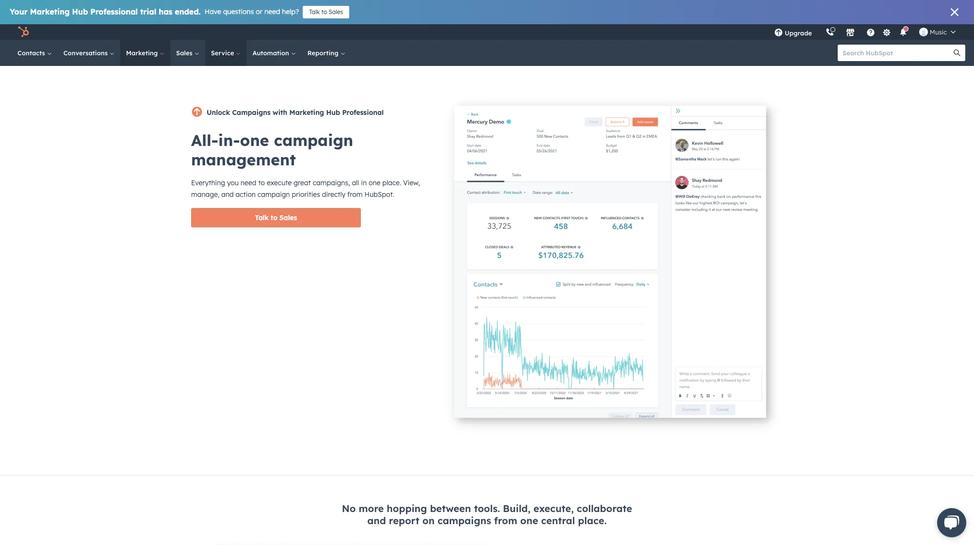 Task type: describe. For each thing, give the bounding box(es) containing it.
1 vertical spatial talk
[[255, 214, 269, 222]]

notifications image
[[899, 29, 908, 37]]

0 vertical spatial talk to sales button
[[303, 6, 350, 18]]

with
[[273, 108, 287, 117]]

on
[[423, 515, 435, 527]]

has
[[159, 7, 172, 17]]

your marketing hub professional trial has ended. have questions or need help?
[[10, 7, 299, 17]]

from inside no more hopping between tools. build, execute, collaborate and report on campaigns from one central place.
[[494, 515, 518, 527]]

questions
[[223, 7, 254, 16]]

2 horizontal spatial marketing
[[289, 108, 324, 117]]

campaign inside the everything you need to execute great campaigns, all in one place. view, manage, and action campaign priorities directly from hubspot.
[[258, 190, 290, 199]]

reporting link
[[302, 40, 351, 66]]

help image
[[867, 29, 875, 37]]

search button
[[949, 45, 966, 61]]

music
[[930, 28, 947, 36]]

your
[[10, 7, 28, 17]]

in
[[361, 179, 367, 187]]

greg robinson image
[[920, 28, 928, 36]]

1 vertical spatial talk to sales button
[[191, 208, 361, 228]]

menu containing music
[[768, 24, 963, 40]]

0 horizontal spatial professional
[[90, 7, 138, 17]]

one inside no more hopping between tools. build, execute, collaborate and report on campaigns from one central place.
[[521, 515, 538, 527]]

have
[[205, 7, 221, 16]]

one inside the everything you need to execute great campaigns, all in one place. view, manage, and action campaign priorities directly from hubspot.
[[369, 179, 381, 187]]

no more hopping between tools. build, execute, collaborate and report on campaigns from one central place.
[[342, 503, 633, 527]]

trial
[[140, 7, 156, 17]]

report
[[389, 515, 420, 527]]

campaign inside "all-in-one campaign management"
[[274, 131, 353, 150]]

no
[[342, 503, 356, 515]]

tools.
[[474, 503, 500, 515]]

reporting
[[308, 49, 340, 57]]

ended.
[[175, 7, 201, 17]]

2 horizontal spatial sales
[[329, 8, 343, 16]]

marketplaces button
[[840, 24, 861, 40]]

marketing link
[[120, 40, 170, 66]]

need inside the everything you need to execute great campaigns, all in one place. view, manage, and action campaign priorities directly from hubspot.
[[241, 179, 257, 187]]

sales inside "sales" "link"
[[176, 49, 194, 57]]

contacts link
[[12, 40, 58, 66]]

need inside your marketing hub professional trial has ended. have questions or need help?
[[264, 7, 280, 16]]

directly
[[322, 190, 346, 199]]

hubspot image
[[17, 26, 29, 38]]

1 vertical spatial talk to sales
[[255, 214, 297, 222]]

place. inside no more hopping between tools. build, execute, collaborate and report on campaigns from one central place.
[[578, 515, 607, 527]]

notifications button
[[895, 24, 912, 40]]

conversations
[[63, 49, 110, 57]]

and inside the everything you need to execute great campaigns, all in one place. view, manage, and action campaign priorities directly from hubspot.
[[221, 190, 234, 199]]

collaborate
[[577, 503, 633, 515]]

sales link
[[170, 40, 205, 66]]

or
[[256, 7, 263, 16]]

chat widget region
[[922, 499, 975, 545]]

automation
[[253, 49, 291, 57]]

one inside "all-in-one campaign management"
[[240, 131, 269, 150]]

view,
[[403, 179, 420, 187]]

in-
[[218, 131, 240, 150]]

2 vertical spatial sales
[[280, 214, 297, 222]]

close image
[[951, 8, 959, 16]]

between
[[430, 503, 471, 515]]

1 horizontal spatial marketing
[[126, 49, 160, 57]]

place. inside the everything you need to execute great campaigns, all in one place. view, manage, and action campaign priorities directly from hubspot.
[[383, 179, 401, 187]]

you
[[227, 179, 239, 187]]

Search HubSpot search field
[[838, 45, 957, 61]]

great
[[294, 179, 311, 187]]

help?
[[282, 7, 299, 16]]

music button
[[914, 24, 962, 40]]



Task type: vqa. For each thing, say whether or not it's contained in the screenshot.
the middle "Sales"
yes



Task type: locate. For each thing, give the bounding box(es) containing it.
0 horizontal spatial and
[[221, 190, 234, 199]]

1 horizontal spatial to
[[271, 214, 278, 222]]

calling icon button
[[822, 26, 839, 38]]

from right campaigns
[[494, 515, 518, 527]]

all-in-one campaign management
[[191, 131, 353, 169]]

1 vertical spatial sales
[[176, 49, 194, 57]]

need up action
[[241, 179, 257, 187]]

1 vertical spatial place.
[[578, 515, 607, 527]]

2 vertical spatial to
[[271, 214, 278, 222]]

menu
[[768, 24, 963, 40]]

2 vertical spatial one
[[521, 515, 538, 527]]

action
[[236, 190, 256, 199]]

service link
[[205, 40, 247, 66]]

0 vertical spatial one
[[240, 131, 269, 150]]

upgrade image
[[774, 29, 783, 37]]

0 vertical spatial and
[[221, 190, 234, 199]]

talk to sales button right help?
[[303, 6, 350, 18]]

to down execute on the top
[[271, 214, 278, 222]]

to inside the everything you need to execute great campaigns, all in one place. view, manage, and action campaign priorities directly from hubspot.
[[258, 179, 265, 187]]

build,
[[503, 503, 531, 515]]

talk
[[309, 8, 320, 16], [255, 214, 269, 222]]

1 vertical spatial one
[[369, 179, 381, 187]]

menu item
[[819, 24, 821, 40]]

management
[[191, 150, 296, 169]]

1 vertical spatial professional
[[342, 108, 384, 117]]

0 horizontal spatial need
[[241, 179, 257, 187]]

talk right help?
[[309, 8, 320, 16]]

0 horizontal spatial place.
[[383, 179, 401, 187]]

conversations link
[[58, 40, 120, 66]]

to right help?
[[322, 8, 327, 16]]

and
[[221, 190, 234, 199], [368, 515, 386, 527]]

one
[[240, 131, 269, 150], [369, 179, 381, 187], [521, 515, 538, 527]]

sales up reporting link
[[329, 8, 343, 16]]

place.
[[383, 179, 401, 187], [578, 515, 607, 527]]

marketing down trial
[[126, 49, 160, 57]]

marketing right your
[[30, 7, 70, 17]]

0 vertical spatial to
[[322, 8, 327, 16]]

0 horizontal spatial from
[[347, 190, 363, 199]]

from inside the everything you need to execute great campaigns, all in one place. view, manage, and action campaign priorities directly from hubspot.
[[347, 190, 363, 199]]

need
[[264, 7, 280, 16], [241, 179, 257, 187]]

0 vertical spatial marketing
[[30, 7, 70, 17]]

talk to sales right help?
[[309, 8, 343, 16]]

need right or
[[264, 7, 280, 16]]

unlock campaigns with marketing hub professional
[[207, 108, 384, 117]]

1 horizontal spatial place.
[[578, 515, 607, 527]]

0 vertical spatial hub
[[72, 7, 88, 17]]

1 vertical spatial from
[[494, 515, 518, 527]]

1 horizontal spatial need
[[264, 7, 280, 16]]

and inside no more hopping between tools. build, execute, collaborate and report on campaigns from one central place.
[[368, 515, 386, 527]]

hubspot.
[[365, 190, 394, 199]]

0 vertical spatial place.
[[383, 179, 401, 187]]

0 horizontal spatial hub
[[72, 7, 88, 17]]

search image
[[954, 50, 961, 56]]

1 vertical spatial to
[[258, 179, 265, 187]]

to left execute on the top
[[258, 179, 265, 187]]

1 horizontal spatial hub
[[326, 108, 340, 117]]

1 horizontal spatial talk to sales
[[309, 8, 343, 16]]

and left report
[[368, 515, 386, 527]]

sales down priorities in the left of the page
[[280, 214, 297, 222]]

one right in
[[369, 179, 381, 187]]

priorities
[[292, 190, 320, 199]]

manage,
[[191, 190, 220, 199]]

one down campaigns
[[240, 131, 269, 150]]

0 vertical spatial professional
[[90, 7, 138, 17]]

0 horizontal spatial talk to sales
[[255, 214, 297, 222]]

0 vertical spatial campaign
[[274, 131, 353, 150]]

hopping
[[387, 503, 427, 515]]

contacts
[[17, 49, 47, 57]]

place. right central
[[578, 515, 607, 527]]

1 horizontal spatial talk
[[309, 8, 320, 16]]

upgrade
[[785, 29, 812, 37]]

to
[[322, 8, 327, 16], [258, 179, 265, 187], [271, 214, 278, 222]]

0 vertical spatial talk to sales
[[309, 8, 343, 16]]

execute,
[[534, 503, 574, 515]]

marketing right with
[[289, 108, 324, 117]]

0 vertical spatial from
[[347, 190, 363, 199]]

1 vertical spatial hub
[[326, 108, 340, 117]]

talk to sales button down execute on the top
[[191, 208, 361, 228]]

more
[[359, 503, 384, 515]]

marketplaces image
[[846, 29, 855, 37]]

0 vertical spatial need
[[264, 7, 280, 16]]

campaign
[[274, 131, 353, 150], [258, 190, 290, 199]]

place. up hubspot.
[[383, 179, 401, 187]]

talk to sales down execute on the top
[[255, 214, 297, 222]]

0 horizontal spatial to
[[258, 179, 265, 187]]

1 horizontal spatial one
[[369, 179, 381, 187]]

1 vertical spatial and
[[368, 515, 386, 527]]

talk to sales button
[[303, 6, 350, 18], [191, 208, 361, 228]]

0 vertical spatial talk
[[309, 8, 320, 16]]

0 vertical spatial sales
[[329, 8, 343, 16]]

0 horizontal spatial one
[[240, 131, 269, 150]]

1 horizontal spatial and
[[368, 515, 386, 527]]

sales
[[329, 8, 343, 16], [176, 49, 194, 57], [280, 214, 297, 222]]

sales left "service"
[[176, 49, 194, 57]]

service
[[211, 49, 236, 57]]

1 horizontal spatial professional
[[342, 108, 384, 117]]

from
[[347, 190, 363, 199], [494, 515, 518, 527]]

calling icon image
[[826, 28, 835, 37]]

campaigns
[[438, 515, 491, 527]]

settings link
[[881, 27, 893, 37]]

professional
[[90, 7, 138, 17], [342, 108, 384, 117]]

campaign down execute on the top
[[258, 190, 290, 199]]

everything
[[191, 179, 225, 187]]

2 vertical spatial marketing
[[289, 108, 324, 117]]

1 horizontal spatial sales
[[280, 214, 297, 222]]

1 vertical spatial marketing
[[126, 49, 160, 57]]

talk down action
[[255, 214, 269, 222]]

and down you
[[221, 190, 234, 199]]

0 horizontal spatial marketing
[[30, 7, 70, 17]]

1 vertical spatial need
[[241, 179, 257, 187]]

settings image
[[883, 28, 892, 37]]

hubspot link
[[12, 26, 36, 38]]

unlock
[[207, 108, 230, 117]]

hub
[[72, 7, 88, 17], [326, 108, 340, 117]]

campaigns,
[[313, 179, 350, 187]]

everything you need to execute great campaigns, all in one place. view, manage, and action campaign priorities directly from hubspot.
[[191, 179, 420, 199]]

all
[[352, 179, 359, 187]]

marketing
[[30, 7, 70, 17], [126, 49, 160, 57], [289, 108, 324, 117]]

1 horizontal spatial from
[[494, 515, 518, 527]]

1 vertical spatial campaign
[[258, 190, 290, 199]]

help button
[[863, 24, 879, 40]]

one left central
[[521, 515, 538, 527]]

2 horizontal spatial to
[[322, 8, 327, 16]]

campaigns
[[232, 108, 271, 117]]

all-
[[191, 131, 218, 150]]

execute
[[267, 179, 292, 187]]

0 horizontal spatial talk
[[255, 214, 269, 222]]

from down all
[[347, 190, 363, 199]]

talk to sales
[[309, 8, 343, 16], [255, 214, 297, 222]]

central
[[541, 515, 575, 527]]

0 horizontal spatial sales
[[176, 49, 194, 57]]

automation link
[[247, 40, 302, 66]]

2 horizontal spatial one
[[521, 515, 538, 527]]

campaign down unlock campaigns with marketing hub professional
[[274, 131, 353, 150]]



